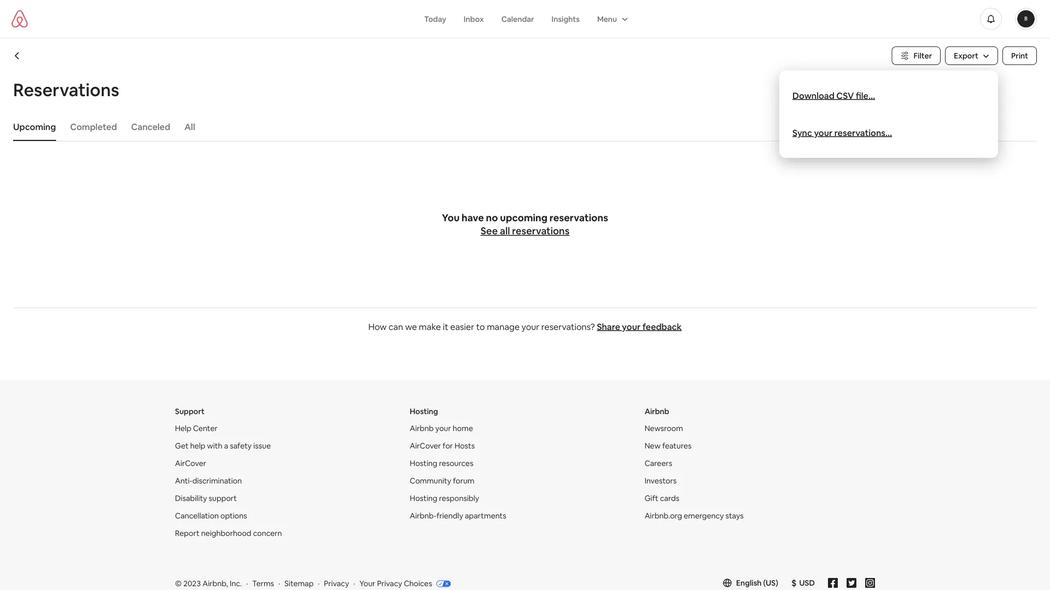 Task type: vqa. For each thing, say whether or not it's contained in the screenshot.
the right Out.
no



Task type: describe. For each thing, give the bounding box(es) containing it.
upcoming
[[500, 212, 548, 225]]

navigate to twitter image
[[847, 579, 857, 589]]

$
[[792, 578, 797, 589]]

stays
[[726, 512, 744, 521]]

help
[[190, 441, 205, 451]]

home
[[453, 424, 473, 434]]

no
[[486, 212, 498, 225]]

$ usd
[[792, 578, 815, 589]]

for
[[443, 441, 453, 451]]

completed button
[[65, 116, 122, 138]]

terms
[[252, 579, 274, 589]]

aircover for hosts
[[410, 441, 475, 451]]

discrimination
[[192, 476, 242, 486]]

get help with a safety issue
[[175, 441, 271, 451]]

sitemap link
[[284, 579, 314, 589]]

cancellation
[[175, 512, 219, 521]]

export button
[[945, 46, 998, 65]]

your
[[360, 579, 375, 589]]

2023
[[183, 579, 201, 589]]

how can we make it easier to manage your reservations? share your feedback
[[368, 321, 682, 333]]

aircover for aircover for hosts
[[410, 441, 441, 451]]

concern
[[253, 529, 282, 539]]

your right share
[[622, 321, 641, 333]]

©
[[175, 579, 182, 589]]

filter button
[[892, 46, 941, 65]]

share your feedback button
[[597, 321, 682, 333]]

new features link
[[645, 441, 692, 451]]

today link
[[416, 8, 455, 29]]

canceled button
[[126, 116, 176, 138]]

sync your reservations…
[[793, 127, 892, 138]]

navigate to facebook image
[[828, 579, 838, 589]]

hosting for hosting responsibly
[[410, 494, 437, 504]]

download
[[793, 90, 835, 101]]

english
[[736, 579, 762, 589]]

all button
[[179, 116, 201, 138]]

aircover for hosts link
[[410, 441, 475, 451]]

disability support link
[[175, 494, 237, 504]]

hosting for hosting
[[410, 407, 438, 417]]

airbnb.org emergency stays
[[645, 512, 744, 521]]

anti-
[[175, 476, 192, 486]]

support
[[175, 407, 205, 417]]

anti-discrimination link
[[175, 476, 242, 486]]

report neighborhood concern
[[175, 529, 282, 539]]

community forum
[[410, 476, 475, 486]]

inbox
[[464, 14, 484, 24]]

a
[[224, 441, 228, 451]]

download csv file… button
[[793, 90, 875, 101]]

gift cards
[[645, 494, 680, 504]]

terms link
[[252, 579, 274, 589]]

airbnb.org
[[645, 512, 682, 521]]

reservations
[[13, 78, 119, 101]]

hosting resources link
[[410, 459, 474, 469]]

new features
[[645, 441, 692, 451]]

completed
[[70, 121, 117, 132]]

print button
[[1003, 46, 1037, 65]]

airbnb-
[[410, 512, 437, 521]]

anti-discrimination
[[175, 476, 242, 486]]

sync
[[793, 127, 812, 138]]

you
[[442, 212, 460, 225]]

1 privacy from the left
[[324, 579, 349, 589]]

how
[[368, 321, 387, 333]]

newsroom link
[[645, 424, 683, 434]]

center
[[193, 424, 218, 434]]

airbnb for airbnb
[[645, 407, 669, 417]]

csv
[[837, 90, 854, 101]]

hosting responsibly
[[410, 494, 479, 504]]

your right the "sync"
[[814, 127, 833, 138]]

can
[[389, 321, 403, 333]]

newsroom
[[645, 424, 683, 434]]

support
[[209, 494, 237, 504]]

help center link
[[175, 424, 218, 434]]



Task type: locate. For each thing, give the bounding box(es) containing it.
get help with a safety issue link
[[175, 441, 271, 451]]

community forum link
[[410, 476, 475, 486]]

filter
[[914, 51, 932, 61]]

aircover link
[[175, 459, 206, 469]]

inbox link
[[455, 8, 493, 29]]

1 horizontal spatial aircover
[[410, 441, 441, 451]]

0 horizontal spatial airbnb
[[410, 424, 434, 434]]

help center
[[175, 424, 218, 434]]

help
[[175, 424, 191, 434]]

report neighborhood concern link
[[175, 529, 282, 539]]

your right manage
[[522, 321, 540, 333]]

aircover for aircover link
[[175, 459, 206, 469]]

careers
[[645, 459, 672, 469]]

1 vertical spatial aircover
[[175, 459, 206, 469]]

tab list containing upcoming
[[8, 113, 1037, 141]]

resources
[[439, 459, 474, 469]]

0 vertical spatial reservations
[[550, 212, 608, 225]]

sync your reservations… button
[[793, 127, 892, 138]]

see all reservations button
[[481, 225, 570, 238]]

all
[[500, 225, 510, 238]]

feedback
[[643, 321, 682, 333]]

2 hosting from the top
[[410, 459, 437, 469]]

options
[[221, 512, 247, 521]]

manage
[[487, 321, 520, 333]]

hosting for hosting resources
[[410, 459, 437, 469]]

features
[[662, 441, 692, 451]]

english (us)
[[736, 579, 778, 589]]

upcoming
[[13, 121, 56, 132]]

airbnb,
[[203, 579, 228, 589]]

usd
[[799, 579, 815, 589]]

gift
[[645, 494, 659, 504]]

report
[[175, 529, 199, 539]]

emergency
[[684, 512, 724, 521]]

airbnb up aircover for hosts link
[[410, 424, 434, 434]]

hosting responsibly link
[[410, 494, 479, 504]]

upcoming button
[[8, 116, 61, 138]]

we
[[405, 321, 417, 333]]

see
[[481, 225, 498, 238]]

with
[[207, 441, 222, 451]]

airbnb-friendly apartments link
[[410, 512, 506, 521]]

privacy right "your"
[[377, 579, 402, 589]]

disability
[[175, 494, 207, 504]]

1 vertical spatial airbnb
[[410, 424, 434, 434]]

© 2023 airbnb, inc.
[[175, 579, 242, 589]]

your up aircover for hosts link
[[435, 424, 451, 434]]

responsibly
[[439, 494, 479, 504]]

group
[[589, 8, 635, 29]]

neighborhood
[[201, 529, 251, 539]]

airbnb up 'newsroom' at the bottom of page
[[645, 407, 669, 417]]

privacy
[[324, 579, 349, 589], [377, 579, 402, 589]]

investors
[[645, 476, 677, 486]]

1 vertical spatial hosting
[[410, 459, 437, 469]]

0 vertical spatial airbnb
[[645, 407, 669, 417]]

sitemap
[[284, 579, 314, 589]]

share
[[597, 321, 620, 333]]

export
[[954, 51, 979, 61]]

1 vertical spatial reservations
[[512, 225, 570, 238]]

navigate to instagram image
[[865, 579, 875, 589]]

reservations…
[[835, 127, 892, 138]]

cards
[[660, 494, 680, 504]]

hosting up airbnb-
[[410, 494, 437, 504]]

forum
[[453, 476, 475, 486]]

careers link
[[645, 459, 672, 469]]

0 horizontal spatial privacy
[[324, 579, 349, 589]]

you have no upcoming reservations see all reservations
[[442, 212, 608, 238]]

choices
[[404, 579, 432, 589]]

hosts
[[455, 441, 475, 451]]

insights
[[552, 14, 580, 24]]

0 vertical spatial aircover
[[410, 441, 441, 451]]

2 privacy from the left
[[377, 579, 402, 589]]

airbnb your home link
[[410, 424, 473, 434]]

reservations?
[[541, 321, 595, 333]]

airbnb for airbnb your home
[[410, 424, 434, 434]]

new
[[645, 441, 661, 451]]

calendar
[[501, 14, 534, 24]]

friendly
[[437, 512, 463, 521]]

3 hosting from the top
[[410, 494, 437, 504]]

1 horizontal spatial airbnb
[[645, 407, 669, 417]]

your privacy choices link
[[360, 579, 451, 590]]

tab list
[[8, 113, 1037, 141]]

cancellation options
[[175, 512, 247, 521]]

print
[[1011, 51, 1028, 61]]

file…
[[856, 90, 875, 101]]

download csv file…
[[793, 90, 875, 101]]

disability support
[[175, 494, 237, 504]]

aircover up anti-
[[175, 459, 206, 469]]

all
[[185, 121, 195, 132]]

to
[[476, 321, 485, 333]]

it
[[443, 321, 448, 333]]

1 horizontal spatial privacy
[[377, 579, 402, 589]]

today
[[424, 14, 446, 24]]

1 hosting from the top
[[410, 407, 438, 417]]

inc.
[[230, 579, 242, 589]]

privacy left "your"
[[324, 579, 349, 589]]

go back image
[[13, 51, 22, 60]]

hosting up community
[[410, 459, 437, 469]]

0 horizontal spatial aircover
[[175, 459, 206, 469]]

0 vertical spatial hosting
[[410, 407, 438, 417]]

safety
[[230, 441, 252, 451]]

cancellation options link
[[175, 512, 247, 521]]

airbnb.org emergency stays link
[[645, 512, 744, 521]]

2 vertical spatial hosting
[[410, 494, 437, 504]]

aircover left for
[[410, 441, 441, 451]]

canceled
[[131, 121, 170, 132]]

apartments
[[465, 512, 506, 521]]

hosting up 'airbnb your home' link
[[410, 407, 438, 417]]

community
[[410, 476, 451, 486]]



